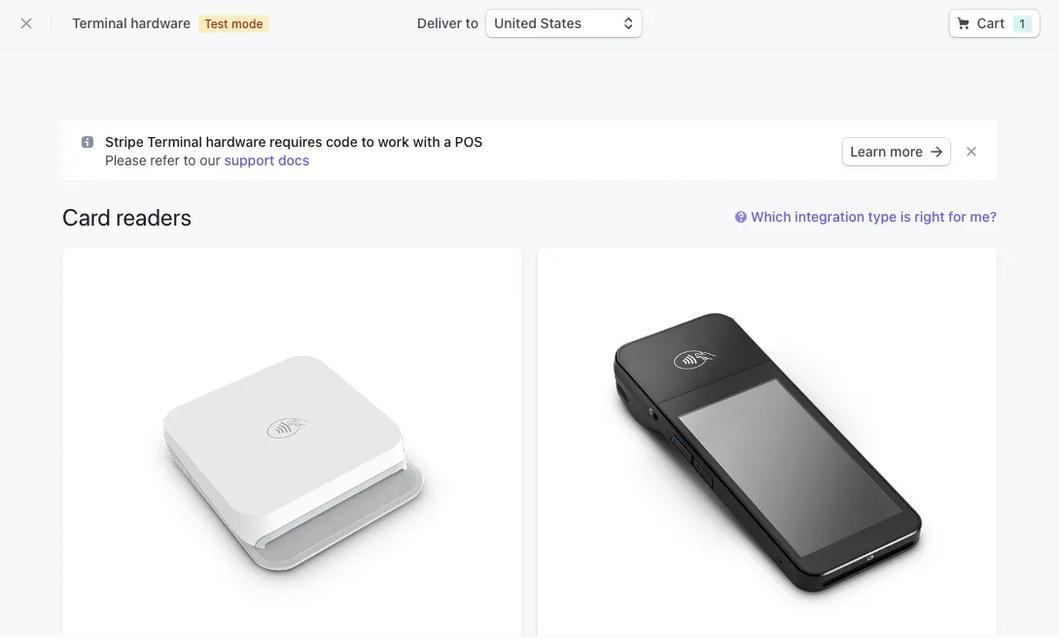 Task type: describe. For each thing, give the bounding box(es) containing it.
0 vertical spatial hardware
[[131, 15, 191, 31]]

united states
[[494, 15, 582, 31]]

mode
[[231, 17, 263, 31]]

which integration type is right for me?
[[751, 209, 997, 225]]

learn more
[[850, 143, 923, 160]]

is
[[901, 209, 911, 225]]

test mode
[[204, 17, 263, 31]]

0 horizontal spatial svg image
[[82, 136, 93, 148]]

support docs link
[[224, 152, 310, 168]]

stripe
[[105, 134, 144, 150]]

0 horizontal spatial terminal
[[72, 15, 127, 31]]

refer
[[150, 152, 180, 168]]

our
[[200, 152, 221, 168]]

svg image inside learn more link
[[931, 146, 943, 158]]

stripe terminal hardware requires code to work with a pos please refer to our support docs
[[105, 134, 483, 168]]

code
[[326, 134, 358, 150]]

test
[[204, 17, 228, 31]]

me?
[[970, 209, 997, 225]]

2 horizontal spatial svg image
[[958, 18, 970, 29]]

states
[[540, 15, 582, 31]]

2 vertical spatial to
[[183, 152, 196, 168]]



Task type: locate. For each thing, give the bounding box(es) containing it.
which
[[751, 209, 791, 225]]

hardware
[[131, 15, 191, 31], [206, 134, 266, 150]]

type
[[868, 209, 897, 225]]

1
[[1019, 17, 1026, 31]]

united states button
[[486, 10, 642, 37]]

0 horizontal spatial hardware
[[131, 15, 191, 31]]

more
[[890, 143, 923, 160]]

with
[[413, 134, 440, 150]]

readers
[[116, 203, 192, 231]]

hardware left test
[[131, 15, 191, 31]]

card readers
[[62, 203, 192, 231]]

integration
[[795, 209, 865, 225]]

please
[[105, 152, 146, 168]]

svg image
[[958, 18, 970, 29], [82, 136, 93, 148], [931, 146, 943, 158]]

requires
[[270, 134, 322, 150]]

svg image left cart
[[958, 18, 970, 29]]

a
[[444, 134, 451, 150]]

1 vertical spatial to
[[361, 134, 374, 150]]

pos
[[455, 134, 483, 150]]

1 horizontal spatial to
[[361, 134, 374, 150]]

for
[[949, 209, 967, 225]]

svg image right more
[[931, 146, 943, 158]]

deliver to
[[417, 15, 479, 31]]

to right the deliver
[[466, 15, 479, 31]]

right
[[915, 209, 945, 225]]

cart
[[977, 15, 1005, 31]]

terminal
[[72, 15, 127, 31], [147, 134, 202, 150]]

terminal hardware
[[72, 15, 191, 31]]

work
[[378, 134, 409, 150]]

1 horizontal spatial terminal
[[147, 134, 202, 150]]

2 horizontal spatial to
[[466, 15, 479, 31]]

1 horizontal spatial svg image
[[931, 146, 943, 158]]

which integration type is right for me? button
[[735, 207, 997, 227]]

terminal inside stripe terminal hardware requires code to work with a pos please refer to our support docs
[[147, 134, 202, 150]]

learn
[[850, 143, 887, 160]]

0 vertical spatial to
[[466, 15, 479, 31]]

to
[[466, 15, 479, 31], [361, 134, 374, 150], [183, 152, 196, 168]]

united
[[494, 15, 537, 31]]

1 horizontal spatial hardware
[[206, 134, 266, 150]]

0 horizontal spatial to
[[183, 152, 196, 168]]

learn more link
[[843, 138, 950, 165]]

to left our
[[183, 152, 196, 168]]

docs
[[278, 152, 310, 168]]

support
[[224, 152, 275, 168]]

deliver
[[417, 15, 462, 31]]

to left work
[[361, 134, 374, 150]]

svg image left 'stripe'
[[82, 136, 93, 148]]

hardware up the "support"
[[206, 134, 266, 150]]

1 vertical spatial terminal
[[147, 134, 202, 150]]

1 vertical spatial hardware
[[206, 134, 266, 150]]

0 vertical spatial terminal
[[72, 15, 127, 31]]

card
[[62, 203, 111, 231]]

hardware inside stripe terminal hardware requires code to work with a pos please refer to our support docs
[[206, 134, 266, 150]]



Task type: vqa. For each thing, say whether or not it's contained in the screenshot.
Reports
no



